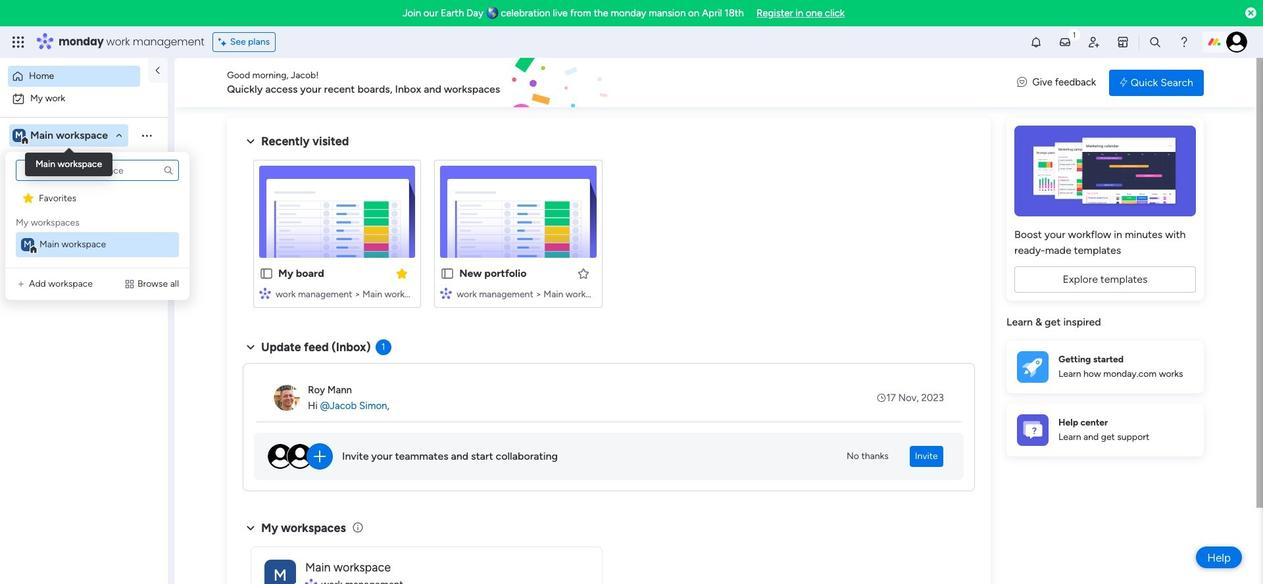 Task type: locate. For each thing, give the bounding box(es) containing it.
1 vertical spatial workspace image
[[21, 238, 34, 251]]

service icon image
[[16, 279, 26, 289], [124, 279, 135, 289]]

search image
[[163, 165, 174, 176]]

workspace image down the my workspaces row
[[21, 238, 34, 251]]

workspace image for workspace selection element
[[12, 128, 26, 143]]

see plans image
[[218, 35, 230, 49]]

workspace image for main workspace element
[[21, 238, 34, 251]]

1 image
[[1068, 27, 1080, 42]]

2 service icon image from the left
[[124, 279, 135, 289]]

1 vertical spatial option
[[8, 88, 160, 109]]

None search field
[[16, 160, 179, 181]]

workspace image up v2 star 2 icon
[[12, 128, 26, 143]]

workspace image
[[12, 128, 26, 143], [21, 238, 34, 251]]

getting started element
[[1007, 340, 1204, 393]]

0 horizontal spatial service icon image
[[16, 279, 26, 289]]

option
[[8, 66, 140, 87], [8, 88, 160, 109], [0, 182, 168, 185]]

v2 user feedback image
[[1017, 75, 1027, 90]]

1 horizontal spatial service icon image
[[124, 279, 135, 289]]

list box
[[13, 160, 182, 257], [0, 180, 168, 405]]

0 vertical spatial workspace image
[[12, 128, 26, 143]]

search everything image
[[1149, 36, 1162, 49]]

v2 star 2 image
[[23, 192, 34, 204]]

select product image
[[12, 36, 25, 49]]

v2 bolt switch image
[[1120, 75, 1127, 90]]

monday marketplace image
[[1116, 36, 1130, 49]]

tree grid
[[16, 186, 179, 257]]

add to favorites image
[[577, 267, 590, 280]]

quick search results list box
[[243, 149, 975, 324]]

templates image image
[[1018, 126, 1192, 216]]

help image
[[1178, 36, 1191, 49]]

update feed image
[[1058, 36, 1072, 49]]



Task type: vqa. For each thing, say whether or not it's contained in the screenshot.
Menu image
no



Task type: describe. For each thing, give the bounding box(es) containing it.
workspace options image
[[140, 129, 153, 142]]

close recently visited image
[[243, 134, 259, 149]]

workspace selection element
[[12, 128, 110, 145]]

favorites element
[[16, 186, 179, 211]]

public board image
[[440, 266, 455, 281]]

0 vertical spatial option
[[8, 66, 140, 87]]

my workspaces row
[[16, 211, 79, 230]]

close my workspaces image
[[243, 520, 259, 536]]

2 vertical spatial option
[[0, 182, 168, 185]]

main workspace element
[[16, 232, 179, 257]]

1 service icon image from the left
[[16, 279, 26, 289]]

roy mann image
[[274, 385, 300, 411]]

jacob simon image
[[1226, 32, 1247, 53]]

remove from favorites image
[[396, 267, 409, 280]]

workspace image
[[264, 560, 296, 584]]

notifications image
[[1030, 36, 1043, 49]]

help center element
[[1007, 404, 1204, 456]]

Search in workspace field
[[28, 156, 110, 171]]

public board image
[[259, 266, 274, 281]]

Search for content search field
[[16, 160, 179, 181]]

close update feed (inbox) image
[[243, 339, 259, 355]]

1 element
[[375, 339, 391, 355]]

invite members image
[[1087, 36, 1101, 49]]



